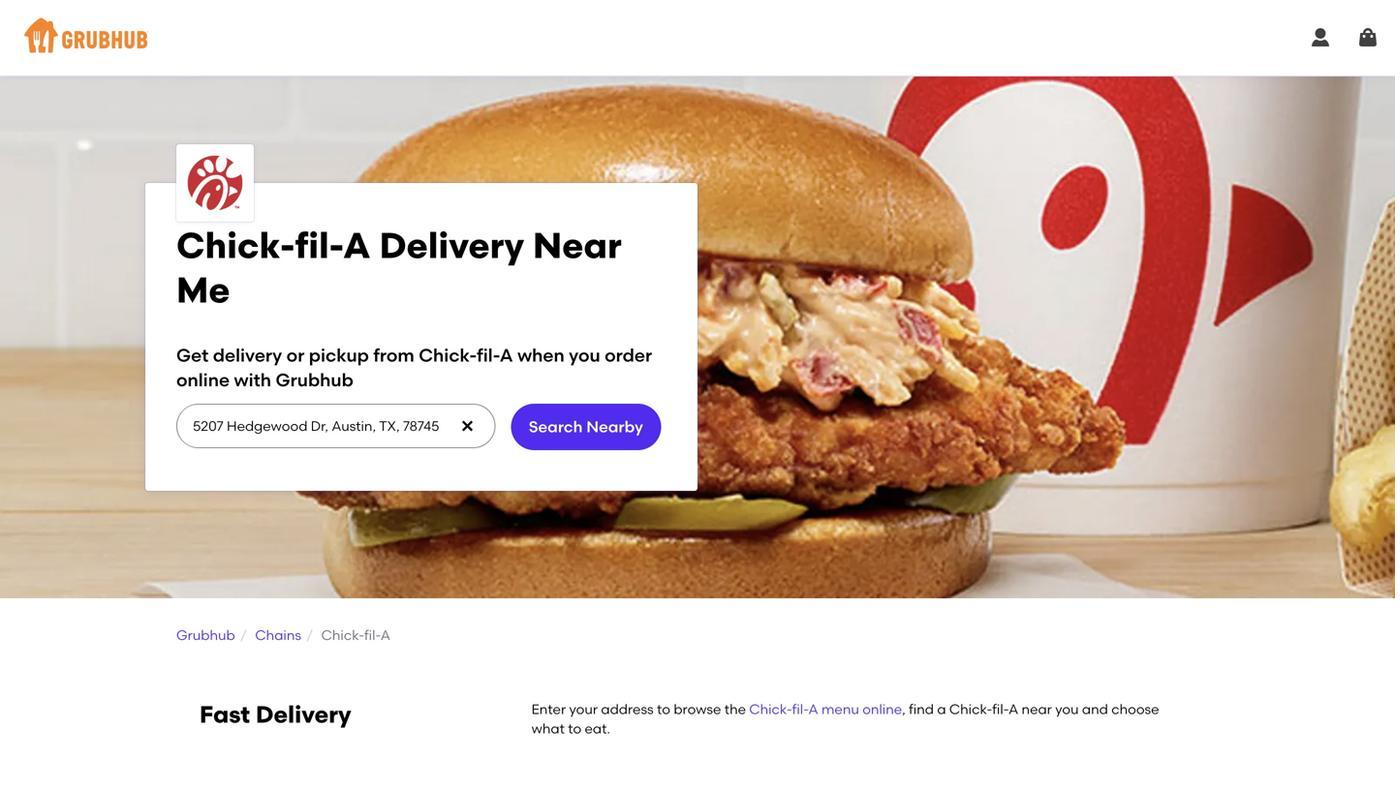 Task type: vqa. For each thing, say whether or not it's contained in the screenshot.
menu
yes



Task type: describe. For each thing, give the bounding box(es) containing it.
to inside , find a chick-fil-a near you and choose what to eat.
[[568, 721, 582, 737]]

address
[[601, 701, 654, 718]]

a inside , find a chick-fil-a near you and choose what to eat.
[[1009, 701, 1019, 718]]

fast
[[200, 701, 250, 729]]

main navigation navigation
[[0, 0, 1395, 76]]

2 svg image from the left
[[1357, 26, 1380, 49]]

or
[[286, 345, 305, 366]]

a
[[937, 701, 946, 718]]

chick-fil-a
[[321, 627, 390, 644]]

fast delivery
[[200, 701, 351, 729]]

chains
[[255, 627, 301, 644]]

enter
[[532, 701, 566, 718]]

browse
[[674, 701, 721, 718]]

1 svg image from the left
[[1309, 26, 1332, 49]]

what
[[532, 721, 565, 737]]

pickup
[[309, 345, 369, 366]]

menu
[[822, 701, 859, 718]]

1 vertical spatial delivery
[[256, 701, 351, 729]]

, find a chick-fil-a near you and choose what to eat.
[[532, 701, 1159, 737]]

chick- right the
[[749, 701, 792, 718]]

a inside chick-fil-a delivery near me
[[343, 224, 371, 267]]

a inside "get delivery or pickup from chick-fil-a when you order online with grubhub"
[[500, 345, 513, 366]]

1 horizontal spatial to
[[657, 701, 670, 718]]

fil- inside chick-fil-a delivery near me
[[295, 224, 343, 267]]

chick- right chains link
[[321, 627, 364, 644]]

me
[[176, 269, 230, 312]]

chick-fil-a menu online link
[[749, 701, 902, 718]]

choose
[[1112, 701, 1159, 718]]

your
[[569, 701, 598, 718]]

online inside "get delivery or pickup from chick-fil-a when you order online with grubhub"
[[176, 370, 230, 391]]

,
[[902, 701, 906, 718]]

when
[[517, 345, 565, 366]]

nearby
[[586, 418, 643, 436]]

from
[[373, 345, 415, 366]]

the
[[725, 701, 746, 718]]

get delivery or pickup from chick-fil-a when you order online with grubhub
[[176, 345, 652, 391]]

grubhub inside "get delivery or pickup from chick-fil-a when you order online with grubhub"
[[276, 370, 354, 391]]

0 horizontal spatial grubhub
[[176, 627, 235, 644]]

you inside "get delivery or pickup from chick-fil-a when you order online with grubhub"
[[569, 345, 600, 366]]

order
[[605, 345, 652, 366]]



Task type: locate. For each thing, give the bounding box(es) containing it.
you inside , find a chick-fil-a near you and choose what to eat.
[[1055, 701, 1079, 718]]

chick- right a
[[949, 701, 992, 718]]

with
[[234, 370, 271, 391]]

you right when
[[569, 345, 600, 366]]

0 vertical spatial grubhub
[[276, 370, 354, 391]]

a
[[343, 224, 371, 267], [500, 345, 513, 366], [381, 627, 390, 644], [809, 701, 818, 718], [1009, 701, 1019, 718]]

1 horizontal spatial delivery
[[379, 224, 524, 267]]

online left find
[[863, 701, 902, 718]]

get
[[176, 345, 209, 366]]

and
[[1082, 701, 1108, 718]]

1 vertical spatial online
[[863, 701, 902, 718]]

svg image
[[460, 419, 475, 434]]

0 vertical spatial you
[[569, 345, 600, 366]]

1 vertical spatial you
[[1055, 701, 1079, 718]]

Search Address search field
[[176, 405, 494, 448]]

chick- inside chick-fil-a delivery near me
[[176, 224, 295, 267]]

find
[[909, 701, 934, 718]]

near
[[533, 224, 622, 267]]

delivery
[[379, 224, 524, 267], [256, 701, 351, 729]]

1 horizontal spatial online
[[863, 701, 902, 718]]

1 vertical spatial grubhub
[[176, 627, 235, 644]]

1 horizontal spatial grubhub
[[276, 370, 354, 391]]

0 vertical spatial to
[[657, 701, 670, 718]]

0 vertical spatial delivery
[[379, 224, 524, 267]]

0 horizontal spatial you
[[569, 345, 600, 366]]

grubhub left chains
[[176, 627, 235, 644]]

to down your
[[568, 721, 582, 737]]

1 horizontal spatial you
[[1055, 701, 1079, 718]]

fil- inside "get delivery or pickup from chick-fil-a when you order online with grubhub"
[[477, 345, 500, 366]]

grubhub down or
[[276, 370, 354, 391]]

chick-
[[176, 224, 295, 267], [419, 345, 477, 366], [321, 627, 364, 644], [749, 701, 792, 718], [949, 701, 992, 718]]

chains link
[[255, 627, 301, 644]]

chick-fil-a logo image
[[184, 152, 246, 214]]

fil-
[[295, 224, 343, 267], [477, 345, 500, 366], [364, 627, 381, 644], [792, 701, 809, 718], [992, 701, 1009, 718]]

online
[[176, 370, 230, 391], [863, 701, 902, 718]]

chick- inside "get delivery or pickup from chick-fil-a when you order online with grubhub"
[[419, 345, 477, 366]]

0 horizontal spatial to
[[568, 721, 582, 737]]

chick- right from
[[419, 345, 477, 366]]

delivery
[[213, 345, 282, 366]]

chick- up me
[[176, 224, 295, 267]]

svg image
[[1309, 26, 1332, 49], [1357, 26, 1380, 49]]

you
[[569, 345, 600, 366], [1055, 701, 1079, 718]]

grubhub
[[276, 370, 354, 391], [176, 627, 235, 644]]

fil- inside , find a chick-fil-a near you and choose what to eat.
[[992, 701, 1009, 718]]

0 horizontal spatial svg image
[[1309, 26, 1332, 49]]

search
[[529, 418, 583, 436]]

you left the and
[[1055, 701, 1079, 718]]

grubhub link
[[176, 627, 235, 644]]

to
[[657, 701, 670, 718], [568, 721, 582, 737]]

near
[[1022, 701, 1052, 718]]

chick-fil-a delivery near me
[[176, 224, 622, 312]]

search nearby button
[[511, 404, 661, 451]]

1 vertical spatial to
[[568, 721, 582, 737]]

0 horizontal spatial delivery
[[256, 701, 351, 729]]

delivery inside chick-fil-a delivery near me
[[379, 224, 524, 267]]

search nearby
[[529, 418, 643, 436]]

0 horizontal spatial online
[[176, 370, 230, 391]]

to left browse
[[657, 701, 670, 718]]

online down get
[[176, 370, 230, 391]]

0 vertical spatial online
[[176, 370, 230, 391]]

enter your address to browse the chick-fil-a menu online
[[532, 701, 902, 718]]

chick- inside , find a chick-fil-a near you and choose what to eat.
[[949, 701, 992, 718]]

eat.
[[585, 721, 610, 737]]

1 horizontal spatial svg image
[[1357, 26, 1380, 49]]



